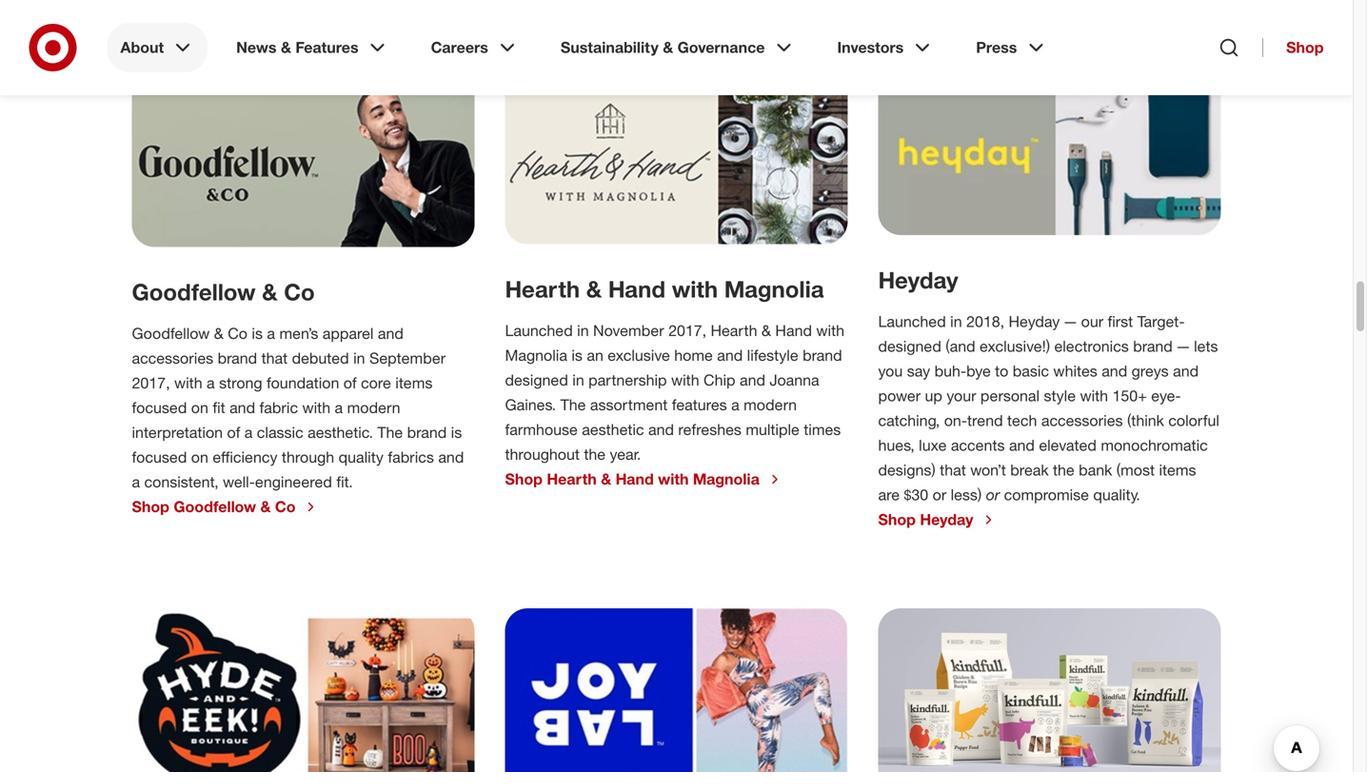 Task type: describe. For each thing, give the bounding box(es) containing it.
news & features
[[236, 38, 358, 57]]

hearth & hand with magnolia
[[505, 275, 824, 303]]

quality.
[[1093, 486, 1140, 504]]

with up joanna on the right
[[816, 321, 844, 340]]

0 vertical spatial hearth
[[505, 275, 580, 303]]

hues,
[[878, 436, 915, 455]]

the inside launched in november 2017, hearth & hand with magnolia is an exclusive home and lifestyle brand designed in partnership with chip and joanna gaines. the assortment features a modern farmhouse aesthetic and refreshes multiple times throughout the year. shop hearth & hand with magnolia
[[584, 445, 606, 464]]

with inside launched in 2018, heyday — our first target- designed (and exclusive!) electronics brand — lets you say buh-bye to basic whites and greys and power up your personal style with 150+ eye- catching, on-trend tech accessories (think colorful hues, luxe accents and elevated monochromatic designs) that won't break the bank (most items are $30 or less)
[[1080, 387, 1108, 405]]

0 vertical spatial of
[[343, 374, 357, 392]]

fabrics
[[388, 448, 434, 466]]

(most
[[1116, 461, 1155, 479]]

home
[[674, 346, 713, 365]]

year.
[[610, 445, 641, 464]]

aesthetic and refreshes multiple
[[582, 420, 799, 439]]

are
[[878, 486, 900, 504]]

up
[[925, 387, 942, 405]]

shop goodfellow & co link
[[132, 497, 318, 516]]

goodfellow & co
[[132, 278, 315, 306]]

brand up the fabrics
[[407, 423, 447, 442]]

goodfellow for goodfellow & co is a men's apparel and accessories brand that debuted in september 2017, with a strong foundation of core items focused on fit and fabric with a modern interpretation of a classic aesthetic. the brand is focused on efficiency through quality fabrics and a consistent, well-engineered fit. shop goodfellow & co
[[132, 324, 210, 343]]

compromise
[[1004, 486, 1089, 504]]

trend
[[967, 411, 1003, 430]]

accessories inside launched in 2018, heyday — our first target- designed (and exclusive!) electronics brand — lets you say buh-bye to basic whites and greys and power up your personal style with 150+ eye- catching, on-trend tech accessories (think colorful hues, luxe accents and elevated monochromatic designs) that won't break the bank (most items are $30 or less)
[[1041, 411, 1123, 430]]

the inside launched in 2018, heyday — our first target- designed (and exclusive!) electronics brand — lets you say buh-bye to basic whites and greys and power up your personal style with 150+ eye- catching, on-trend tech accessories (think colorful hues, luxe accents and elevated monochromatic designs) that won't break the bank (most items are $30 or less)
[[1053, 461, 1075, 479]]

modern for hearth & hand with magnolia
[[744, 396, 797, 414]]

our
[[1081, 312, 1103, 331]]

launched in november 2017, hearth & hand with magnolia is an exclusive home and lifestyle brand designed in partnership with chip and joanna gaines. the assortment features a modern farmhouse aesthetic and refreshes multiple times throughout the year. shop hearth & hand with magnolia
[[505, 321, 844, 488]]

& for goodfellow & co is a men's apparel and accessories brand that debuted in september 2017, with a strong foundation of core items focused on fit and fabric with a modern interpretation of a classic aesthetic. the brand is focused on efficiency through quality fabrics and a consistent, well-engineered fit. shop goodfellow & co
[[214, 324, 224, 343]]

colorful
[[1168, 411, 1219, 430]]

designed inside launched in 2018, heyday — our first target- designed (and exclusive!) electronics brand — lets you say buh-bye to basic whites and greys and power up your personal style with 150+ eye- catching, on-trend tech accessories (think colorful hues, luxe accents and elevated monochromatic designs) that won't break the bank (most items are $30 or less)
[[878, 337, 941, 356]]

joanna
[[770, 371, 819, 389]]

target-
[[1137, 312, 1185, 331]]

brand up strong
[[218, 349, 257, 367]]

2017, inside launched in november 2017, hearth & hand with magnolia is an exclusive home and lifestyle brand designed in partnership with chip and joanna gaines. the assortment features a modern farmhouse aesthetic and refreshes multiple times throughout the year. shop hearth & hand with magnolia
[[668, 321, 706, 340]]

heyday inside or compromise quality. shop heyday
[[920, 510, 973, 529]]

break
[[1010, 461, 1049, 479]]

september
[[369, 349, 446, 367]]

efficiency
[[213, 448, 277, 466]]

a up fit
[[207, 374, 215, 392]]

you
[[878, 362, 903, 380]]

throughout
[[505, 445, 580, 464]]

& for goodfellow & co
[[262, 278, 278, 306]]

items inside goodfellow & co is a men's apparel and accessories brand that debuted in september 2017, with a strong foundation of core items focused on fit and fabric with a modern interpretation of a classic aesthetic. the brand is focused on efficiency through quality fabrics and a consistent, well-engineered fit. shop goodfellow & co
[[395, 374, 433, 392]]

interpretation
[[132, 423, 223, 442]]

through
[[282, 448, 334, 466]]

about
[[120, 38, 164, 57]]

brand inside launched in november 2017, hearth & hand with magnolia is an exclusive home and lifestyle brand designed in partnership with chip and joanna gaines. the assortment features a modern farmhouse aesthetic and refreshes multiple times throughout the year. shop hearth & hand with magnolia
[[803, 346, 842, 365]]

150+
[[1112, 387, 1147, 405]]

modern for goodfellow & co
[[347, 398, 400, 417]]

and down tech in the bottom of the page
[[1009, 436, 1035, 455]]

style
[[1044, 387, 1076, 405]]

shop inside or compromise quality. shop heyday
[[878, 510, 916, 529]]

goodfellow for goodfellow & co
[[132, 278, 256, 306]]

debuted
[[292, 349, 349, 367]]

bank
[[1079, 461, 1112, 479]]

news
[[236, 38, 277, 57]]

basic
[[1013, 362, 1049, 380]]

1 on from the top
[[191, 398, 208, 417]]

1 vertical spatial hand
[[775, 321, 812, 340]]

careers
[[431, 38, 488, 57]]

& up lifestyle
[[762, 321, 771, 340]]

elevated
[[1039, 436, 1097, 455]]

core
[[361, 374, 391, 392]]

careers link
[[418, 23, 532, 72]]

in inside goodfellow & co is a men's apparel and accessories brand that debuted in september 2017, with a strong foundation of core items focused on fit and fabric with a modern interpretation of a classic aesthetic. the brand is focused on efficiency through quality fabrics and a consistent, well-engineered fit. shop goodfellow & co
[[353, 349, 365, 367]]

investors
[[837, 38, 904, 57]]

items inside launched in 2018, heyday — our first target- designed (and exclusive!) electronics brand — lets you say buh-bye to basic whites and greys and power up your personal style with 150+ eye- catching, on-trend tech accessories (think colorful hues, luxe accents and elevated monochromatic designs) that won't break the bank (most items are $30 or less)
[[1159, 461, 1196, 479]]

gaines.
[[505, 396, 556, 414]]

bye
[[966, 362, 991, 380]]

& for sustainability & governance
[[663, 38, 673, 57]]

text image
[[505, 71, 848, 244]]

in up an
[[577, 321, 589, 340]]

sustainability & governance link
[[547, 23, 809, 72]]

with up interpretation
[[174, 374, 202, 392]]

2017, inside goodfellow & co is a men's apparel and accessories brand that debuted in september 2017, with a strong foundation of core items focused on fit and fabric with a modern interpretation of a classic aesthetic. the brand is focused on efficiency through quality fabrics and a consistent, well-engineered fit. shop goodfellow & co
[[132, 374, 170, 392]]

catching,
[[878, 411, 940, 430]]

a up aesthetic.
[[335, 398, 343, 417]]

2 vertical spatial hand
[[616, 470, 654, 488]]

sustainability
[[561, 38, 659, 57]]

goodfellow &
[[174, 497, 271, 516]]

(think
[[1127, 411, 1164, 430]]

1 vertical spatial hearth
[[711, 321, 757, 340]]

luxe
[[919, 436, 947, 455]]

launched in 2018, heyday — our first target- designed (and exclusive!) electronics brand — lets you say buh-bye to basic whites and greys and power up your personal style with 150+ eye- catching, on-trend tech accessories (think colorful hues, luxe accents and elevated monochromatic designs) that won't break the bank (most items are $30 or less)
[[878, 312, 1219, 504]]

and up the september
[[378, 324, 404, 343]]

that inside launched in 2018, heyday — our first target- designed (and exclusive!) electronics brand — lets you say buh-bye to basic whites and greys and power up your personal style with 150+ eye- catching, on-trend tech accessories (think colorful hues, luxe accents and elevated monochromatic designs) that won't break the bank (most items are $30 or less)
[[940, 461, 966, 479]]

launched for magnolia
[[505, 321, 573, 340]]

shop link
[[1262, 38, 1324, 57]]

co is
[[228, 324, 263, 343]]

$30
[[904, 486, 928, 504]]

& down year.
[[601, 470, 611, 488]]

times
[[804, 420, 841, 439]]

with down aesthetic and refreshes multiple
[[658, 470, 689, 488]]

an
[[587, 346, 603, 365]]

personal
[[980, 387, 1040, 405]]

1 vertical spatial magnolia
[[505, 346, 567, 365]]

or compromise quality. shop heyday
[[878, 486, 1140, 529]]

first
[[1108, 312, 1133, 331]]

goodfellow & co is a men's apparel and accessories brand that debuted in september 2017, with a strong foundation of core items focused on fit and fabric with a modern interpretation of a classic aesthetic. the brand is focused on efficiency through quality fabrics and a consistent, well-engineered fit. shop goodfellow & co
[[132, 324, 464, 516]]

strong
[[219, 374, 262, 392]]

partnership
[[589, 371, 667, 389]]

lets
[[1194, 337, 1218, 356]]



Task type: locate. For each thing, give the bounding box(es) containing it.
that up less) on the right bottom of page
[[940, 461, 966, 479]]

and right fit
[[230, 398, 255, 417]]

& inside news & features link
[[281, 38, 291, 57]]

2018,
[[966, 312, 1004, 331]]

shop inside goodfellow & co is a men's apparel and accessories brand that debuted in september 2017, with a strong foundation of core items focused on fit and fabric with a modern interpretation of a classic aesthetic. the brand is focused on efficiency through quality fabrics and a consistent, well-engineered fit. shop goodfellow & co
[[132, 497, 169, 516]]

& up november
[[586, 275, 602, 303]]

investors link
[[824, 23, 947, 72]]

1 horizontal spatial or
[[986, 486, 1000, 504]]

on
[[191, 398, 208, 417], [191, 448, 208, 466]]

— left lets
[[1177, 337, 1190, 356]]

sustainability & governance
[[561, 38, 765, 57]]

0 vertical spatial —
[[1064, 312, 1077, 331]]

say
[[907, 362, 930, 380]]

hand up lifestyle
[[775, 321, 812, 340]]

in up (and
[[950, 312, 962, 331]]

whites
[[1053, 362, 1097, 380]]

(and
[[946, 337, 975, 356]]

the inside goodfellow & co is a men's apparel and accessories brand that debuted in september 2017, with a strong foundation of core items focused on fit and fabric with a modern interpretation of a classic aesthetic. the brand is focused on efficiency through quality fabrics and a consistent, well-engineered fit. shop goodfellow & co
[[377, 423, 403, 442]]

1 horizontal spatial items
[[1159, 461, 1196, 479]]

and down lifestyle
[[740, 371, 765, 389]]

a inside launched in november 2017, hearth & hand with magnolia is an exclusive home and lifestyle brand designed in partnership with chip and joanna gaines. the assortment features a modern farmhouse aesthetic and refreshes multiple times throughout the year. shop hearth & hand with magnolia
[[731, 396, 739, 414]]

a right co is
[[267, 324, 275, 343]]

launched up say
[[878, 312, 946, 331]]

and
[[378, 324, 404, 343], [717, 346, 743, 365], [1102, 362, 1127, 380], [1173, 362, 1199, 380], [740, 371, 765, 389], [230, 398, 255, 417], [1009, 436, 1035, 455], [438, 448, 464, 466]]

2 focused from the top
[[132, 448, 187, 466]]

to
[[995, 362, 1008, 380]]

0 vertical spatial on
[[191, 398, 208, 417]]

& up co is
[[262, 278, 278, 306]]

shop
[[1286, 38, 1324, 57], [505, 470, 543, 488], [132, 497, 169, 516], [878, 510, 916, 529]]

2017, up home
[[668, 321, 706, 340]]

heyday
[[878, 266, 958, 294], [1009, 312, 1060, 331], [920, 510, 973, 529]]

the up the fabrics
[[377, 423, 403, 442]]

1 focused from the top
[[132, 398, 187, 417]]

1 vertical spatial —
[[1177, 337, 1190, 356]]

less)
[[951, 486, 982, 504]]

that down men's
[[261, 349, 288, 367]]

1 horizontal spatial is
[[572, 346, 583, 365]]

with down "foundation"
[[302, 398, 330, 417]]

tech
[[1007, 411, 1037, 430]]

1 vertical spatial is
[[451, 423, 462, 442]]

of left core
[[343, 374, 357, 392]]

0 vertical spatial designed
[[878, 337, 941, 356]]

2 horizontal spatial graphical user interface image
[[878, 71, 1221, 235]]

1 vertical spatial 2017,
[[132, 374, 170, 392]]

1 horizontal spatial —
[[1177, 337, 1190, 356]]

a down chip
[[731, 396, 739, 414]]

magnolia up lifestyle
[[724, 275, 824, 303]]

features
[[672, 396, 727, 414]]

designs)
[[878, 461, 936, 479]]

magnolia down aesthetic and refreshes multiple
[[693, 470, 759, 488]]

with down home
[[671, 371, 699, 389]]

modern inside launched in november 2017, hearth & hand with magnolia is an exclusive home and lifestyle brand designed in partnership with chip and joanna gaines. the assortment features a modern farmhouse aesthetic and refreshes multiple times throughout the year. shop hearth & hand with magnolia
[[744, 396, 797, 414]]

shop heyday link
[[878, 510, 996, 529]]

in left "partnership"
[[572, 371, 584, 389]]

in
[[950, 312, 962, 331], [577, 321, 589, 340], [353, 349, 365, 367], [572, 371, 584, 389]]

0 vertical spatial focused
[[132, 398, 187, 417]]

power
[[878, 387, 921, 405]]

is inside goodfellow & co is a men's apparel and accessories brand that debuted in september 2017, with a strong foundation of core items focused on fit and fabric with a modern interpretation of a classic aesthetic. the brand is focused on efficiency through quality fabrics and a consistent, well-engineered fit. shop goodfellow & co
[[451, 423, 462, 442]]

exclusive!)
[[980, 337, 1050, 356]]

lifestyle
[[747, 346, 798, 365]]

1 horizontal spatial of
[[343, 374, 357, 392]]

and up eye-
[[1173, 362, 1199, 380]]

quality
[[339, 448, 384, 466]]

in inside launched in 2018, heyday — our first target- designed (and exclusive!) electronics brand — lets you say buh-bye to basic whites and greys and power up your personal style with 150+ eye- catching, on-trend tech accessories (think colorful hues, luxe accents and elevated monochromatic designs) that won't break the bank (most items are $30 or less)
[[950, 312, 962, 331]]

0 vertical spatial hand
[[608, 275, 665, 303]]

0 horizontal spatial is
[[451, 423, 462, 442]]

accessories
[[132, 349, 213, 367], [1041, 411, 1123, 430]]

and up 150+
[[1102, 362, 1127, 380]]

brand inside launched in 2018, heyday — our first target- designed (and exclusive!) electronics brand — lets you say buh-bye to basic whites and greys and power up your personal style with 150+ eye- catching, on-trend tech accessories (think colorful hues, luxe accents and elevated monochromatic designs) that won't break the bank (most items are $30 or less)
[[1133, 337, 1173, 356]]

is
[[572, 346, 583, 365], [451, 423, 462, 442]]

0 horizontal spatial 2017,
[[132, 374, 170, 392]]

heyday up (and
[[878, 266, 958, 294]]

goodfellow up co is
[[132, 278, 256, 306]]

0 vertical spatial heyday
[[878, 266, 958, 294]]

0 vertical spatial that
[[261, 349, 288, 367]]

0 horizontal spatial of
[[227, 423, 240, 442]]

electronics
[[1054, 337, 1129, 356]]

2 or from the left
[[986, 486, 1000, 504]]

& left co is
[[214, 324, 224, 343]]

1 vertical spatial heyday
[[1009, 312, 1060, 331]]

1 vertical spatial designed
[[505, 371, 568, 389]]

accents
[[951, 436, 1005, 455]]

chip
[[704, 371, 735, 389]]

magnolia up gaines.
[[505, 346, 567, 365]]

won't
[[970, 461, 1006, 479]]

brand
[[1133, 337, 1173, 356], [803, 346, 842, 365], [218, 349, 257, 367], [407, 423, 447, 442]]

2 goodfellow from the top
[[132, 324, 210, 343]]

designed inside launched in november 2017, hearth & hand with magnolia is an exclusive home and lifestyle brand designed in partnership with chip and joanna gaines. the assortment features a modern farmhouse aesthetic and refreshes multiple times throughout the year. shop hearth & hand with magnolia
[[505, 371, 568, 389]]

co down engineered
[[275, 497, 296, 516]]

the
[[560, 396, 586, 414], [377, 423, 403, 442]]

0 horizontal spatial —
[[1064, 312, 1077, 331]]

modern
[[744, 396, 797, 414], [347, 398, 400, 417]]

modern down joanna on the right
[[744, 396, 797, 414]]

exclusive
[[608, 346, 670, 365]]

0 vertical spatial is
[[572, 346, 583, 365]]

or inside launched in 2018, heyday — our first target- designed (and exclusive!) electronics brand — lets you say buh-bye to basic whites and greys and power up your personal style with 150+ eye- catching, on-trend tech accessories (think colorful hues, luxe accents and elevated monochromatic designs) that won't break the bank (most items are $30 or less)
[[933, 486, 946, 504]]

modern down core
[[347, 398, 400, 417]]

1 goodfellow from the top
[[132, 278, 256, 306]]

items down the september
[[395, 374, 433, 392]]

0 horizontal spatial modern
[[347, 398, 400, 417]]

co up men's
[[284, 278, 315, 306]]

co inside goodfellow & co is a men's apparel and accessories brand that debuted in september 2017, with a strong foundation of core items focused on fit and fabric with a modern interpretation of a classic aesthetic. the brand is focused on efficiency through quality fabrics and a consistent, well-engineered fit. shop goodfellow & co
[[275, 497, 296, 516]]

2 vertical spatial heyday
[[920, 510, 973, 529]]

governance
[[677, 38, 765, 57]]

with down whites
[[1080, 387, 1108, 405]]

and right the fabrics
[[438, 448, 464, 466]]

focused down interpretation
[[132, 448, 187, 466]]

0 horizontal spatial accessories
[[132, 349, 213, 367]]

hand up november
[[608, 275, 665, 303]]

shop hearth & hand with magnolia link
[[505, 470, 782, 489]]

monochromatic
[[1101, 436, 1208, 455]]

eye-
[[1151, 387, 1181, 405]]

the
[[584, 445, 606, 464], [1053, 461, 1075, 479]]

0 vertical spatial items
[[395, 374, 433, 392]]

press
[[976, 38, 1017, 57]]

2017,
[[668, 321, 706, 340], [132, 374, 170, 392]]

consistent,
[[144, 473, 219, 491]]

1 vertical spatial that
[[940, 461, 966, 479]]

modern inside goodfellow & co is a men's apparel and accessories brand that debuted in september 2017, with a strong foundation of core items focused on fit and fabric with a modern interpretation of a classic aesthetic. the brand is focused on efficiency through quality fabrics and a consistent, well-engineered fit. shop goodfellow & co
[[347, 398, 400, 417]]

text, timeline image
[[878, 608, 1221, 772]]

engineered
[[255, 473, 332, 491]]

launched inside launched in november 2017, hearth & hand with magnolia is an exclusive home and lifestyle brand designed in partnership with chip and joanna gaines. the assortment features a modern farmhouse aesthetic and refreshes multiple times throughout the year. shop hearth & hand with magnolia
[[505, 321, 573, 340]]

and up chip
[[717, 346, 743, 365]]

1 horizontal spatial accessories
[[1041, 411, 1123, 430]]

accessories up elevated
[[1041, 411, 1123, 430]]

0 horizontal spatial items
[[395, 374, 433, 392]]

focused up interpretation
[[132, 398, 187, 417]]

the up farmhouse
[[560, 396, 586, 414]]

on left fit
[[191, 398, 208, 417]]

foundation
[[267, 374, 339, 392]]

1 horizontal spatial the
[[1053, 461, 1075, 479]]

2017, up interpretation
[[132, 374, 170, 392]]

in down apparel
[[353, 349, 365, 367]]

apparel
[[323, 324, 374, 343]]

that inside goodfellow & co is a men's apparel and accessories brand that debuted in september 2017, with a strong foundation of core items focused on fit and fabric with a modern interpretation of a classic aesthetic. the brand is focused on efficiency through quality fabrics and a consistent, well-engineered fit. shop goodfellow & co
[[261, 349, 288, 367]]

designed
[[878, 337, 941, 356], [505, 371, 568, 389]]

1 vertical spatial on
[[191, 448, 208, 466]]

heyday up exclusive!)
[[1009, 312, 1060, 331]]

men's
[[279, 324, 318, 343]]

launched inside launched in 2018, heyday — our first target- designed (and exclusive!) electronics brand — lets you say buh-bye to basic whites and greys and power up your personal style with 150+ eye- catching, on-trend tech accessories (think colorful hues, luxe accents and elevated monochromatic designs) that won't break the bank (most items are $30 or less)
[[878, 312, 946, 331]]

—
[[1064, 312, 1077, 331], [1177, 337, 1190, 356]]

0 vertical spatial accessories
[[132, 349, 213, 367]]

0 vertical spatial magnolia
[[724, 275, 824, 303]]

1 horizontal spatial that
[[940, 461, 966, 479]]

well-
[[223, 473, 255, 491]]

accessories inside goodfellow & co is a men's apparel and accessories brand that debuted in september 2017, with a strong foundation of core items focused on fit and fabric with a modern interpretation of a classic aesthetic. the brand is focused on efficiency through quality fabrics and a consistent, well-engineered fit. shop goodfellow & co
[[132, 349, 213, 367]]

a left consistent,
[[132, 473, 140, 491]]

features
[[295, 38, 358, 57]]

1 or from the left
[[933, 486, 946, 504]]

goodfellow inside goodfellow & co is a men's apparel and accessories brand that debuted in september 2017, with a strong foundation of core items focused on fit and fabric with a modern interpretation of a classic aesthetic. the brand is focused on efficiency through quality fabrics and a consistent, well-engineered fit. shop goodfellow & co
[[132, 324, 210, 343]]

designed up say
[[878, 337, 941, 356]]

0 horizontal spatial that
[[261, 349, 288, 367]]

1 vertical spatial co
[[275, 497, 296, 516]]

news & features link
[[223, 23, 402, 72]]

& left governance at the top of the page
[[663, 38, 673, 57]]

1 vertical spatial items
[[1159, 461, 1196, 479]]

or right $30
[[933, 486, 946, 504]]

goodfellow down goodfellow & co
[[132, 324, 210, 343]]

1 vertical spatial the
[[377, 423, 403, 442]]

shop inside launched in november 2017, hearth & hand with magnolia is an exclusive home and lifestyle brand designed in partnership with chip and joanna gaines. the assortment features a modern farmhouse aesthetic and refreshes multiple times throughout the year. shop hearth & hand with magnolia
[[505, 470, 543, 488]]

aesthetic.
[[308, 423, 373, 442]]

1 vertical spatial focused
[[132, 448, 187, 466]]

the left year.
[[584, 445, 606, 464]]

0 horizontal spatial or
[[933, 486, 946, 504]]

0 vertical spatial the
[[560, 396, 586, 414]]

heyday inside launched in 2018, heyday — our first target- designed (and exclusive!) electronics brand — lets you say buh-bye to basic whites and greys and power up your personal style with 150+ eye- catching, on-trend tech accessories (think colorful hues, luxe accents and elevated monochromatic designs) that won't break the bank (most items are $30 or less)
[[1009, 312, 1060, 331]]

is left farmhouse
[[451, 423, 462, 442]]

0 vertical spatial co
[[284, 278, 315, 306]]

on up consistent,
[[191, 448, 208, 466]]

items down monochromatic
[[1159, 461, 1196, 479]]

2 on from the top
[[191, 448, 208, 466]]

0 vertical spatial 2017,
[[668, 321, 706, 340]]

brand up joanna on the right
[[803, 346, 842, 365]]

launched up gaines.
[[505, 321, 573, 340]]

&
[[281, 38, 291, 57], [663, 38, 673, 57], [586, 275, 602, 303], [262, 278, 278, 306], [762, 321, 771, 340], [214, 324, 224, 343], [601, 470, 611, 488]]

& inside sustainability & governance link
[[663, 38, 673, 57]]

accessories up fit
[[132, 349, 213, 367]]

is inside launched in november 2017, hearth & hand with magnolia is an exclusive home and lifestyle brand designed in partnership with chip and joanna gaines. the assortment features a modern farmhouse aesthetic and refreshes multiple times throughout the year. shop hearth & hand with magnolia
[[572, 346, 583, 365]]

hand down year.
[[616, 470, 654, 488]]

magnolia
[[724, 275, 824, 303], [505, 346, 567, 365], [693, 470, 759, 488]]

launched for designed
[[878, 312, 946, 331]]

& right 'news'
[[281, 38, 291, 57]]

heyday down less) on the right bottom of page
[[920, 510, 973, 529]]

2 vertical spatial hearth
[[547, 470, 597, 488]]

is left an
[[572, 346, 583, 365]]

1 horizontal spatial designed
[[878, 337, 941, 356]]

— left our
[[1064, 312, 1077, 331]]

designed up gaines.
[[505, 371, 568, 389]]

your
[[947, 387, 976, 405]]

1 horizontal spatial launched
[[878, 312, 946, 331]]

graphical user interface image
[[878, 71, 1221, 235], [132, 608, 475, 772], [505, 608, 848, 772]]

1 horizontal spatial graphical user interface image
[[505, 608, 848, 772]]

0 horizontal spatial the
[[584, 445, 606, 464]]

greys
[[1132, 362, 1169, 380]]

brand up greys
[[1133, 337, 1173, 356]]

0 horizontal spatial designed
[[505, 371, 568, 389]]

on-
[[944, 411, 967, 430]]

1 vertical spatial accessories
[[1041, 411, 1123, 430]]

press link
[[963, 23, 1061, 72]]

the down elevated
[[1053, 461, 1075, 479]]

a man in a suit image
[[132, 71, 475, 247]]

launched
[[878, 312, 946, 331], [505, 321, 573, 340]]

with up home
[[672, 275, 718, 303]]

about link
[[107, 23, 208, 72]]

& inside goodfellow & co is a men's apparel and accessories brand that debuted in september 2017, with a strong foundation of core items focused on fit and fabric with a modern interpretation of a classic aesthetic. the brand is focused on efficiency through quality fabrics and a consistent, well-engineered fit. shop goodfellow & co
[[214, 324, 224, 343]]

0 horizontal spatial graphical user interface image
[[132, 608, 475, 772]]

assortment
[[590, 396, 668, 414]]

hand
[[608, 275, 665, 303], [775, 321, 812, 340], [616, 470, 654, 488]]

farmhouse
[[505, 420, 578, 439]]

buh-
[[934, 362, 966, 380]]

1 horizontal spatial 2017,
[[668, 321, 706, 340]]

items
[[395, 374, 433, 392], [1159, 461, 1196, 479]]

1 vertical spatial of
[[227, 423, 240, 442]]

0 vertical spatial goodfellow
[[132, 278, 256, 306]]

a
[[267, 324, 275, 343], [207, 374, 215, 392], [731, 396, 739, 414], [335, 398, 343, 417], [244, 423, 253, 442], [132, 473, 140, 491]]

or inside or compromise quality. shop heyday
[[986, 486, 1000, 504]]

0 horizontal spatial the
[[377, 423, 403, 442]]

& for news & features
[[281, 38, 291, 57]]

0 horizontal spatial launched
[[505, 321, 573, 340]]

1 horizontal spatial the
[[560, 396, 586, 414]]

a up efficiency
[[244, 423, 253, 442]]

of up efficiency
[[227, 423, 240, 442]]

1 horizontal spatial modern
[[744, 396, 797, 414]]

2 vertical spatial magnolia
[[693, 470, 759, 488]]

1 vertical spatial goodfellow
[[132, 324, 210, 343]]

fabric
[[259, 398, 298, 417]]

or
[[933, 486, 946, 504], [986, 486, 1000, 504]]

the inside launched in november 2017, hearth & hand with magnolia is an exclusive home and lifestyle brand designed in partnership with chip and joanna gaines. the assortment features a modern farmhouse aesthetic and refreshes multiple times throughout the year. shop hearth & hand with magnolia
[[560, 396, 586, 414]]

fit
[[213, 398, 225, 417]]

classic
[[257, 423, 303, 442]]

november
[[593, 321, 664, 340]]

or down won't at the bottom
[[986, 486, 1000, 504]]

of
[[343, 374, 357, 392], [227, 423, 240, 442]]

& for hearth & hand with magnolia
[[586, 275, 602, 303]]



Task type: vqa. For each thing, say whether or not it's contained in the screenshot.
Chip
yes



